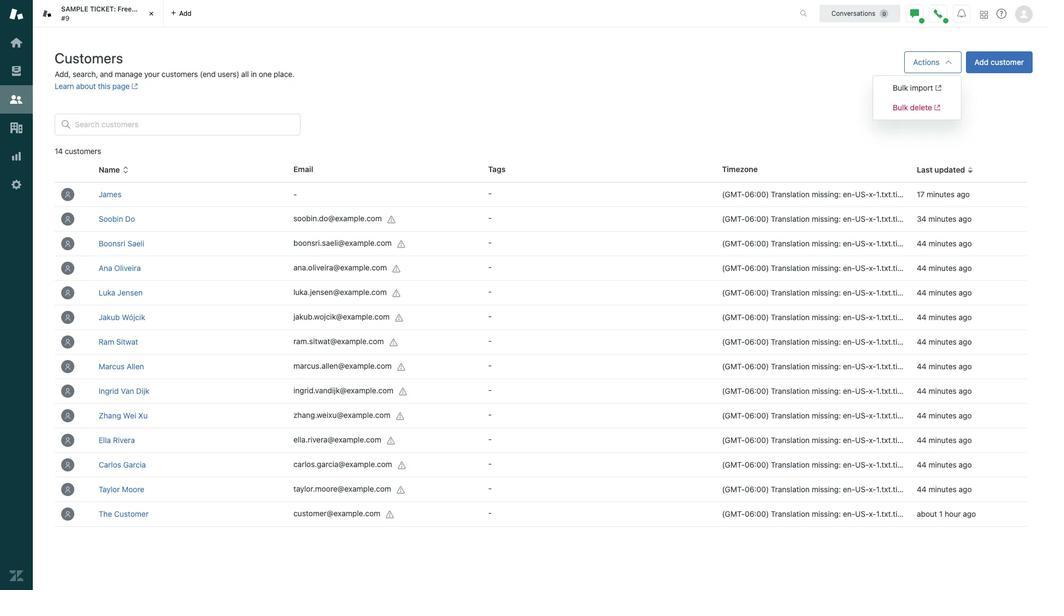 Task type: vqa. For each thing, say whether or not it's contained in the screenshot.


Task type: locate. For each thing, give the bounding box(es) containing it.
6 missing: from the top
[[812, 313, 841, 322]]

5 us- from the top
[[855, 288, 869, 297]]

1.txt.timezone.america_chicago for carlos.garcia@example.com
[[876, 460, 988, 469]]

12 06:00) from the top
[[745, 460, 769, 469]]

ella.rivera@example.com
[[293, 435, 381, 445]]

1.txt.timezone.america_chicago for boonsri.saeli@example.com
[[876, 239, 988, 248]]

us- for taylor.moore@example.com
[[855, 485, 869, 494]]

7 44 from the top
[[917, 386, 927, 396]]

sample ticket: free repair #9
[[61, 5, 153, 22]]

minutes for zhang.weixu@example.com
[[929, 411, 957, 420]]

taylor moore link
[[99, 485, 144, 494]]

12 us- from the top
[[855, 460, 869, 469]]

1 44 minutes ago from the top
[[917, 239, 972, 248]]

(gmt- for zhang.weixu@example.com
[[722, 411, 745, 420]]

tab containing sample ticket: free repair
[[33, 0, 164, 27]]

(gmt-06:00) translation missing: en-us-x-1.txt.timezone.america_chicago for jakub.wojcik@example.com
[[722, 313, 988, 322]]

13 (gmt-06:00) translation missing: en-us-x-1.txt.timezone.america_chicago from the top
[[722, 485, 988, 494]]

missing: for luka.jensen@example.com
[[812, 288, 841, 297]]

en- for marcus.allen@example.com
[[843, 362, 855, 371]]

unverified email image for soobin.do@example.com
[[387, 215, 396, 224]]

ram sitwat
[[99, 337, 138, 346]]

xu
[[138, 411, 148, 420]]

9 1.txt.timezone.america_chicago from the top
[[876, 386, 988, 396]]

add
[[179, 9, 192, 17]]

moore
[[122, 485, 144, 494]]

carlos.garcia@example.com
[[293, 460, 392, 469]]

44 minutes ago for carlos.garcia@example.com
[[917, 460, 972, 469]]

11 06:00) from the top
[[745, 436, 769, 445]]

7 (gmt-06:00) translation missing: en-us-x-1.txt.timezone.america_chicago from the top
[[722, 337, 988, 346]]

2 44 minutes ago from the top
[[917, 263, 972, 273]]

wójcik
[[122, 313, 145, 322]]

12 translation from the top
[[771, 460, 810, 469]]

unverified email image for ana.oliveira@example.com
[[392, 264, 401, 273]]

unverified email image for ella.rivera@example.com
[[387, 436, 396, 445]]

ella rivera link
[[99, 436, 135, 445]]

5 en- from the top
[[843, 288, 855, 297]]

x- for taylor.moore@example.com
[[869, 485, 876, 494]]

(opens in a new tab) image down manage
[[130, 83, 138, 90]]

0 vertical spatial customers
[[162, 69, 198, 79]]

11 us- from the top
[[855, 436, 869, 445]]

44 for carlos.garcia@example.com
[[917, 460, 927, 469]]

import
[[910, 83, 933, 92]]

2 bulk from the top
[[893, 103, 908, 112]]

minutes for ram.sitwat@example.com
[[929, 337, 957, 346]]

1.txt.timezone.america_chicago
[[876, 190, 988, 199], [876, 214, 988, 224], [876, 239, 988, 248], [876, 263, 988, 273], [876, 288, 988, 297], [876, 313, 988, 322], [876, 337, 988, 346], [876, 362, 988, 371], [876, 386, 988, 396], [876, 411, 988, 420], [876, 436, 988, 445], [876, 460, 988, 469], [876, 485, 988, 494], [876, 509, 988, 519]]

unverified email image for ingrid.vandijk@example.com
[[399, 387, 408, 396]]

6 (gmt- from the top
[[722, 313, 745, 322]]

timezone
[[722, 164, 758, 174]]

saeli
[[127, 239, 144, 248]]

6 1.txt.timezone.america_chicago from the top
[[876, 313, 988, 322]]

7 x- from the top
[[869, 337, 876, 346]]

10 us- from the top
[[855, 411, 869, 420]]

9 en- from the top
[[843, 386, 855, 396]]

ingrid
[[99, 386, 119, 396]]

44 minutes ago for taylor.moore@example.com
[[917, 485, 972, 494]]

us- for zhang.weixu@example.com
[[855, 411, 869, 420]]

views image
[[9, 64, 24, 78]]

missing: for ingrid.vandijk@example.com
[[812, 386, 841, 396]]

2 missing: from the top
[[812, 214, 841, 224]]

bulk left import on the top
[[893, 83, 908, 92]]

notifications image
[[958, 9, 966, 18]]

email
[[293, 164, 313, 174]]

soobin do
[[99, 214, 135, 224]]

9 44 from the top
[[917, 436, 927, 445]]

x- for luka.jensen@example.com
[[869, 288, 876, 297]]

en- for carlos.garcia@example.com
[[843, 460, 855, 469]]

(opens in a new tab) image inside bulk delete link
[[932, 105, 941, 111]]

4 translation from the top
[[771, 263, 810, 273]]

about left 1
[[917, 509, 937, 519]]

(opens in a new tab) image inside learn about this page link
[[130, 83, 138, 90]]

3 us- from the top
[[855, 239, 869, 248]]

17 minutes ago
[[917, 190, 970, 199]]

jakub wójcik
[[99, 313, 145, 322]]

(opens in a new tab) image for bulk import
[[933, 85, 942, 91]]

ram sitwat link
[[99, 337, 138, 346]]

14 06:00) from the top
[[745, 509, 769, 519]]

1 vertical spatial about
[[917, 509, 937, 519]]

0 horizontal spatial about
[[76, 81, 96, 91]]

4 (gmt- from the top
[[722, 263, 745, 273]]

6 en- from the top
[[843, 313, 855, 322]]

5 x- from the top
[[869, 288, 876, 297]]

us- for ingrid.vandijk@example.com
[[855, 386, 869, 396]]

1 vertical spatial bulk
[[893, 103, 908, 112]]

4 06:00) from the top
[[745, 263, 769, 273]]

10 (gmt- from the top
[[722, 411, 745, 420]]

unverified email image
[[387, 215, 396, 224], [392, 289, 401, 298], [387, 436, 396, 445], [386, 510, 395, 519]]

6 us- from the top
[[855, 313, 869, 322]]

missing: for ella.rivera@example.com
[[812, 436, 841, 445]]

van
[[121, 386, 134, 396]]

ago for ana.oliveira@example.com
[[959, 263, 972, 273]]

2 06:00) from the top
[[745, 214, 769, 224]]

14 missing: from the top
[[812, 509, 841, 519]]

06:00) for marcus.allen@example.com
[[745, 362, 769, 371]]

44 minutes ago for ana.oliveira@example.com
[[917, 263, 972, 273]]

13 x- from the top
[[869, 485, 876, 494]]

3 (gmt- from the top
[[722, 239, 745, 248]]

06:00) for ram.sitwat@example.com
[[745, 337, 769, 346]]

customers add, search, and manage your customers (end users) all in one place.
[[55, 50, 294, 79]]

translation for carlos.garcia@example.com
[[771, 460, 810, 469]]

5 44 from the top
[[917, 337, 927, 346]]

about down search,
[[76, 81, 96, 91]]

06:00) for ana.oliveira@example.com
[[745, 263, 769, 273]]

11 (gmt- from the top
[[722, 436, 745, 445]]

one
[[259, 69, 272, 79]]

(opens in a new tab) image inside bulk import link
[[933, 85, 942, 91]]

ticket:
[[90, 5, 116, 13]]

44
[[917, 239, 927, 248], [917, 263, 927, 273], [917, 288, 927, 297], [917, 313, 927, 322], [917, 337, 927, 346], [917, 362, 927, 371], [917, 386, 927, 396], [917, 411, 927, 420], [917, 436, 927, 445], [917, 460, 927, 469], [917, 485, 927, 494]]

8 us- from the top
[[855, 362, 869, 371]]

main element
[[0, 0, 33, 590]]

us- for carlos.garcia@example.com
[[855, 460, 869, 469]]

3 1.txt.timezone.america_chicago from the top
[[876, 239, 988, 248]]

add
[[975, 57, 989, 67]]

tabs tab list
[[33, 0, 789, 27]]

44 minutes ago for ingrid.vandijk@example.com
[[917, 386, 972, 396]]

x- for ella.rivera@example.com
[[869, 436, 876, 445]]

jakub wójcik link
[[99, 313, 145, 322]]

- for jakub.wojcik@example.com
[[488, 312, 492, 321]]

4 (gmt-06:00) translation missing: en-us-x-1.txt.timezone.america_chicago from the top
[[722, 263, 988, 273]]

14 en- from the top
[[843, 509, 855, 519]]

2 en- from the top
[[843, 214, 855, 224]]

delete
[[910, 103, 932, 112]]

learn about this page
[[55, 81, 130, 91]]

customers right your
[[162, 69, 198, 79]]

translation for ella.rivera@example.com
[[771, 436, 810, 445]]

zendesk products image
[[980, 11, 988, 18]]

13 translation from the top
[[771, 485, 810, 494]]

3 x- from the top
[[869, 239, 876, 248]]

translation for customer@example.com
[[771, 509, 810, 519]]

page
[[112, 81, 130, 91]]

14 1.txt.timezone.america_chicago from the top
[[876, 509, 988, 519]]

admin image
[[9, 178, 24, 192]]

the customer
[[99, 509, 149, 519]]

manage
[[115, 69, 142, 79]]

all
[[241, 69, 249, 79]]

4 1.txt.timezone.america_chicago from the top
[[876, 263, 988, 273]]

translation for jakub.wojcik@example.com
[[771, 313, 810, 322]]

en- for jakub.wojcik@example.com
[[843, 313, 855, 322]]

1 44 from the top
[[917, 239, 927, 248]]

10 missing: from the top
[[812, 411, 841, 420]]

9 (gmt-06:00) translation missing: en-us-x-1.txt.timezone.america_chicago from the top
[[722, 386, 988, 396]]

44 minutes ago
[[917, 239, 972, 248], [917, 263, 972, 273], [917, 288, 972, 297], [917, 313, 972, 322], [917, 337, 972, 346], [917, 362, 972, 371], [917, 386, 972, 396], [917, 411, 972, 420], [917, 436, 972, 445], [917, 460, 972, 469], [917, 485, 972, 494]]

8 1.txt.timezone.america_chicago from the top
[[876, 362, 988, 371]]

ago for carlos.garcia@example.com
[[959, 460, 972, 469]]

1.txt.timezone.america_chicago for marcus.allen@example.com
[[876, 362, 988, 371]]

8 (gmt-06:00) translation missing: en-us-x-1.txt.timezone.america_chicago from the top
[[722, 362, 988, 371]]

1.txt.timezone.america_chicago for luka.jensen@example.com
[[876, 288, 988, 297]]

customers right 14
[[65, 146, 101, 156]]

7 44 minutes ago from the top
[[917, 386, 972, 396]]

-
[[488, 189, 492, 198], [293, 190, 297, 199], [488, 213, 492, 222], [488, 238, 492, 247], [488, 262, 492, 272], [488, 287, 492, 296], [488, 312, 492, 321], [488, 336, 492, 345], [488, 361, 492, 370], [488, 385, 492, 395], [488, 410, 492, 419], [488, 434, 492, 444], [488, 459, 492, 468], [488, 484, 492, 493], [488, 508, 492, 518]]

5 (gmt-06:00) translation missing: en-us-x-1.txt.timezone.america_chicago from the top
[[722, 288, 988, 297]]

conversations
[[832, 9, 876, 17]]

9 us- from the top
[[855, 386, 869, 396]]

(gmt- for customer@example.com
[[722, 509, 745, 519]]

x- for marcus.allen@example.com
[[869, 362, 876, 371]]

3 translation from the top
[[771, 239, 810, 248]]

9 44 minutes ago from the top
[[917, 436, 972, 445]]

1 missing: from the top
[[812, 190, 841, 199]]

12 x- from the top
[[869, 460, 876, 469]]

bulk left delete
[[893, 103, 908, 112]]

13 us- from the top
[[855, 485, 869, 494]]

luka
[[99, 288, 115, 297]]

11 44 from the top
[[917, 485, 927, 494]]

missing: for marcus.allen@example.com
[[812, 362, 841, 371]]

(gmt-
[[722, 190, 745, 199], [722, 214, 745, 224], [722, 239, 745, 248], [722, 263, 745, 273], [722, 288, 745, 297], [722, 313, 745, 322], [722, 337, 745, 346], [722, 362, 745, 371], [722, 386, 745, 396], [722, 411, 745, 420], [722, 436, 745, 445], [722, 460, 745, 469], [722, 485, 745, 494], [722, 509, 745, 519]]

minutes for ella.rivera@example.com
[[929, 436, 957, 445]]

1.txt.timezone.america_chicago for ana.oliveira@example.com
[[876, 263, 988, 273]]

x-
[[869, 190, 876, 199], [869, 214, 876, 224], [869, 239, 876, 248], [869, 263, 876, 273], [869, 288, 876, 297], [869, 313, 876, 322], [869, 337, 876, 346], [869, 362, 876, 371], [869, 386, 876, 396], [869, 411, 876, 420], [869, 436, 876, 445], [869, 460, 876, 469], [869, 485, 876, 494], [869, 509, 876, 519]]

unverified email image for zhang.weixu@example.com
[[396, 412, 405, 421]]

translation for zhang.weixu@example.com
[[771, 411, 810, 420]]

unverified email image for boonsri.saeli@example.com
[[397, 240, 406, 248]]

11 1.txt.timezone.america_chicago from the top
[[876, 436, 988, 445]]

your
[[144, 69, 160, 79]]

(gmt- for boonsri.saeli@example.com
[[722, 239, 745, 248]]

menu containing bulk import
[[873, 75, 962, 120]]

6 06:00) from the top
[[745, 313, 769, 322]]

14
[[55, 146, 63, 156]]

14 (gmt- from the top
[[722, 509, 745, 519]]

bulk import
[[893, 83, 933, 92]]

us- for jakub.wojcik@example.com
[[855, 313, 869, 322]]

(gmt-06:00) translation missing: en-us-x-1.txt.timezone.america_chicago for customer@example.com
[[722, 509, 988, 519]]

minutes for luka.jensen@example.com
[[929, 288, 957, 297]]

#9
[[61, 14, 70, 22]]

ago for ella.rivera@example.com
[[959, 436, 972, 445]]

14 (gmt-06:00) translation missing: en-us-x-1.txt.timezone.america_chicago from the top
[[722, 509, 988, 519]]

2 44 from the top
[[917, 263, 927, 273]]

06:00) for carlos.garcia@example.com
[[745, 460, 769, 469]]

unverified email image for marcus.allen@example.com
[[397, 363, 406, 371]]

close image
[[146, 8, 157, 19]]

4 44 from the top
[[917, 313, 927, 322]]

8 06:00) from the top
[[745, 362, 769, 371]]

12 1.txt.timezone.america_chicago from the top
[[876, 460, 988, 469]]

1.txt.timezone.america_chicago for customer@example.com
[[876, 509, 988, 519]]

10 06:00) from the top
[[745, 411, 769, 420]]

(opens in a new tab) image down import on the top
[[932, 105, 941, 111]]

(opens in a new tab) image
[[130, 83, 138, 90], [933, 85, 942, 91], [932, 105, 941, 111]]

0 vertical spatial about
[[76, 81, 96, 91]]

1 en- from the top
[[843, 190, 855, 199]]

10 en- from the top
[[843, 411, 855, 420]]

x- for soobin.do@example.com
[[869, 214, 876, 224]]

3 44 from the top
[[917, 288, 927, 297]]

4 en- from the top
[[843, 263, 855, 273]]

zhang wei xu link
[[99, 411, 148, 420]]

0 vertical spatial bulk
[[893, 83, 908, 92]]

5 06:00) from the top
[[745, 288, 769, 297]]

44 for marcus.allen@example.com
[[917, 362, 927, 371]]

garcia
[[123, 460, 146, 469]]

8 x- from the top
[[869, 362, 876, 371]]

9 x- from the top
[[869, 386, 876, 396]]

actions button
[[905, 51, 962, 73]]

button displays agent's chat status as online. image
[[911, 9, 919, 18]]

11 (gmt-06:00) translation missing: en-us-x-1.txt.timezone.america_chicago from the top
[[722, 436, 988, 445]]

10 44 from the top
[[917, 460, 927, 469]]

2 (gmt-06:00) translation missing: en-us-x-1.txt.timezone.america_chicago from the top
[[722, 214, 988, 224]]

7 translation from the top
[[771, 337, 810, 346]]

(opens in a new tab) image for learn about this page
[[130, 83, 138, 90]]

10 44 minutes ago from the top
[[917, 460, 972, 469]]

3 missing: from the top
[[812, 239, 841, 248]]

unverified email image for luka.jensen@example.com
[[392, 289, 401, 298]]

17
[[917, 190, 925, 199]]

minutes
[[927, 190, 955, 199], [929, 214, 957, 224], [929, 239, 957, 248], [929, 263, 957, 273], [929, 288, 957, 297], [929, 313, 957, 322], [929, 337, 957, 346], [929, 362, 957, 371], [929, 386, 957, 396], [929, 411, 957, 420], [929, 436, 957, 445], [929, 460, 957, 469], [929, 485, 957, 494]]

and
[[100, 69, 113, 79]]

2 us- from the top
[[855, 214, 869, 224]]

14 us- from the top
[[855, 509, 869, 519]]

1 (gmt-06:00) translation missing: en-us-x-1.txt.timezone.america_chicago from the top
[[722, 190, 988, 199]]

us- for customer@example.com
[[855, 509, 869, 519]]

us- for soobin.do@example.com
[[855, 214, 869, 224]]

44 for zhang.weixu@example.com
[[917, 411, 927, 420]]

4 x- from the top
[[869, 263, 876, 273]]

(gmt-06:00) translation missing: en-us-x-1.txt.timezone.america_chicago
[[722, 190, 988, 199], [722, 214, 988, 224], [722, 239, 988, 248], [722, 263, 988, 273], [722, 288, 988, 297], [722, 313, 988, 322], [722, 337, 988, 346], [722, 362, 988, 371], [722, 386, 988, 396], [722, 411, 988, 420], [722, 436, 988, 445], [722, 460, 988, 469], [722, 485, 988, 494], [722, 509, 988, 519]]

9 missing: from the top
[[812, 386, 841, 396]]

missing:
[[812, 190, 841, 199], [812, 214, 841, 224], [812, 239, 841, 248], [812, 263, 841, 273], [812, 288, 841, 297], [812, 313, 841, 322], [812, 337, 841, 346], [812, 362, 841, 371], [812, 386, 841, 396], [812, 411, 841, 420], [812, 436, 841, 445], [812, 460, 841, 469], [812, 485, 841, 494], [812, 509, 841, 519]]

taylor
[[99, 485, 120, 494]]

translation
[[771, 190, 810, 199], [771, 214, 810, 224], [771, 239, 810, 248], [771, 263, 810, 273], [771, 288, 810, 297], [771, 313, 810, 322], [771, 337, 810, 346], [771, 362, 810, 371], [771, 386, 810, 396], [771, 411, 810, 420], [771, 436, 810, 445], [771, 460, 810, 469], [771, 485, 810, 494], [771, 509, 810, 519]]

unverified email image
[[397, 240, 406, 248], [392, 264, 401, 273], [395, 314, 404, 322], [389, 338, 398, 347], [397, 363, 406, 371], [399, 387, 408, 396], [396, 412, 405, 421], [398, 461, 406, 470], [397, 486, 405, 494]]

the customer link
[[99, 509, 149, 519]]

12 (gmt-06:00) translation missing: en-us-x-1.txt.timezone.america_chicago from the top
[[722, 460, 988, 469]]

about
[[76, 81, 96, 91], [917, 509, 937, 519]]

ella
[[99, 436, 111, 445]]

bulk import link
[[893, 83, 942, 92]]

conversations button
[[820, 5, 901, 22]]

- for boonsri.saeli@example.com
[[488, 238, 492, 247]]

44 for jakub.wojcik@example.com
[[917, 313, 927, 322]]

8 (gmt- from the top
[[722, 362, 745, 371]]

luka jensen link
[[99, 288, 143, 297]]

(gmt- for ram.sitwat@example.com
[[722, 337, 745, 346]]

bulk for bulk delete
[[893, 103, 908, 112]]

11 translation from the top
[[771, 436, 810, 445]]

minutes for soobin.do@example.com
[[929, 214, 957, 224]]

translation for ingrid.vandijk@example.com
[[771, 386, 810, 396]]

0 horizontal spatial customers
[[65, 146, 101, 156]]

bulk delete link
[[893, 103, 941, 112]]

12 en- from the top
[[843, 460, 855, 469]]

menu
[[873, 75, 962, 120]]

3 44 minutes ago from the top
[[917, 288, 972, 297]]

5 44 minutes ago from the top
[[917, 337, 972, 346]]

1 horizontal spatial customers
[[162, 69, 198, 79]]

10 translation from the top
[[771, 411, 810, 420]]

en-
[[843, 190, 855, 199], [843, 214, 855, 224], [843, 239, 855, 248], [843, 263, 855, 273], [843, 288, 855, 297], [843, 313, 855, 322], [843, 337, 855, 346], [843, 362, 855, 371], [843, 386, 855, 396], [843, 411, 855, 420], [843, 436, 855, 445], [843, 460, 855, 469], [843, 485, 855, 494], [843, 509, 855, 519]]

boonsri saeli
[[99, 239, 144, 248]]

- for ella.rivera@example.com
[[488, 434, 492, 444]]

tab
[[33, 0, 164, 27]]

jakub.wojcik@example.com
[[293, 312, 390, 322]]

(gmt- for taylor.moore@example.com
[[722, 485, 745, 494]]

(gmt- for marcus.allen@example.com
[[722, 362, 745, 371]]

6 44 minutes ago from the top
[[917, 362, 972, 371]]

8 44 from the top
[[917, 411, 927, 420]]

marcus allen
[[99, 362, 144, 371]]

(opens in a new tab) image down actions dropdown button
[[933, 85, 942, 91]]

en- for zhang.weixu@example.com
[[843, 411, 855, 420]]

missing: for ana.oliveira@example.com
[[812, 263, 841, 273]]

customers image
[[9, 92, 24, 107]]

8 44 minutes ago from the top
[[917, 411, 972, 420]]

4 44 minutes ago from the top
[[917, 313, 972, 322]]

x- for ram.sitwat@example.com
[[869, 337, 876, 346]]



Task type: describe. For each thing, give the bounding box(es) containing it.
en- for customer@example.com
[[843, 509, 855, 519]]

06:00) for taylor.moore@example.com
[[745, 485, 769, 494]]

ingrid van dijk
[[99, 386, 149, 396]]

44 for boonsri.saeli@example.com
[[917, 239, 927, 248]]

add button
[[164, 0, 198, 27]]

last updated button
[[917, 165, 974, 175]]

translation for ram.sitwat@example.com
[[771, 337, 810, 346]]

soobin do link
[[99, 214, 135, 224]]

34
[[917, 214, 927, 224]]

minutes for boonsri.saeli@example.com
[[929, 239, 957, 248]]

carlos
[[99, 460, 121, 469]]

marcus
[[99, 362, 125, 371]]

add customer
[[975, 57, 1024, 67]]

(opens in a new tab) image for bulk delete
[[932, 105, 941, 111]]

sitwat
[[116, 337, 138, 346]]

06:00) for ingrid.vandijk@example.com
[[745, 386, 769, 396]]

minutes for ingrid.vandijk@example.com
[[929, 386, 957, 396]]

ago for marcus.allen@example.com
[[959, 362, 972, 371]]

44 for ana.oliveira@example.com
[[917, 263, 927, 273]]

wei
[[123, 411, 136, 420]]

en- for ella.rivera@example.com
[[843, 436, 855, 445]]

us- for marcus.allen@example.com
[[855, 362, 869, 371]]

- for customer@example.com
[[488, 508, 492, 518]]

en- for luka.jensen@example.com
[[843, 288, 855, 297]]

1 (gmt- from the top
[[722, 190, 745, 199]]

en- for ingrid.vandijk@example.com
[[843, 386, 855, 396]]

(gmt- for jakub.wojcik@example.com
[[722, 313, 745, 322]]

44 minutes ago for ram.sitwat@example.com
[[917, 337, 972, 346]]

44 minutes ago for ella.rivera@example.com
[[917, 436, 972, 445]]

about 1 hour ago
[[917, 509, 976, 519]]

zhang.weixu@example.com
[[293, 411, 391, 420]]

1 vertical spatial customers
[[65, 146, 101, 156]]

1.txt.timezone.america_chicago for soobin.do@example.com
[[876, 214, 988, 224]]

ella rivera
[[99, 436, 135, 445]]

this
[[98, 81, 110, 91]]

last updated
[[917, 165, 965, 174]]

(gmt-06:00) translation missing: en-us-x-1.txt.timezone.america_chicago for soobin.do@example.com
[[722, 214, 988, 224]]

boonsri
[[99, 239, 125, 248]]

1.txt.timezone.america_chicago for zhang.weixu@example.com
[[876, 411, 988, 420]]

organizations image
[[9, 121, 24, 135]]

hour
[[945, 509, 961, 519]]

14 customers
[[55, 146, 101, 156]]

1.txt.timezone.america_chicago for ram.sitwat@example.com
[[876, 337, 988, 346]]

unverified email image for carlos.garcia@example.com
[[398, 461, 406, 470]]

en- for soobin.do@example.com
[[843, 214, 855, 224]]

Search customers field
[[75, 120, 293, 130]]

boonsri saeli link
[[99, 239, 144, 248]]

in
[[251, 69, 257, 79]]

users)
[[218, 69, 239, 79]]

zendesk support image
[[9, 7, 24, 21]]

(gmt- for ingrid.vandijk@example.com
[[722, 386, 745, 396]]

learn
[[55, 81, 74, 91]]

missing: for carlos.garcia@example.com
[[812, 460, 841, 469]]

soobin
[[99, 214, 123, 224]]

minutes for ana.oliveira@example.com
[[929, 263, 957, 273]]

ram
[[99, 337, 114, 346]]

updated
[[935, 165, 965, 174]]

ana oliveira
[[99, 263, 141, 273]]

translation for boonsri.saeli@example.com
[[771, 239, 810, 248]]

44 for ingrid.vandijk@example.com
[[917, 386, 927, 396]]

34 minutes ago
[[917, 214, 972, 224]]

taylor moore
[[99, 485, 144, 494]]

44 for taylor.moore@example.com
[[917, 485, 927, 494]]

1 translation from the top
[[771, 190, 810, 199]]

jensen
[[117, 288, 143, 297]]

carlos garcia link
[[99, 460, 146, 469]]

ago for ram.sitwat@example.com
[[959, 337, 972, 346]]

1.txt.timezone.america_chicago for ingrid.vandijk@example.com
[[876, 386, 988, 396]]

zendesk image
[[9, 569, 24, 583]]

06:00) for customer@example.com
[[745, 509, 769, 519]]

x- for zhang.weixu@example.com
[[869, 411, 876, 420]]

translation for luka.jensen@example.com
[[771, 288, 810, 297]]

allen
[[127, 362, 144, 371]]

minutes for jakub.wojcik@example.com
[[929, 313, 957, 322]]

customer
[[991, 57, 1024, 67]]

get started image
[[9, 36, 24, 50]]

search,
[[73, 69, 98, 79]]

get help image
[[997, 9, 1007, 19]]

jakub
[[99, 313, 120, 322]]

bulk delete
[[893, 103, 932, 112]]

customers inside customers add, search, and manage your customers (end users) all in one place.
[[162, 69, 198, 79]]

1 x- from the top
[[869, 190, 876, 199]]

(gmt- for soobin.do@example.com
[[722, 214, 745, 224]]

repair
[[134, 5, 153, 13]]

(end
[[200, 69, 216, 79]]

1 horizontal spatial about
[[917, 509, 937, 519]]

us- for ella.rivera@example.com
[[855, 436, 869, 445]]

44 minutes ago for luka.jensen@example.com
[[917, 288, 972, 297]]

x- for ingrid.vandijk@example.com
[[869, 386, 876, 396]]

missing: for boonsri.saeli@example.com
[[812, 239, 841, 248]]

luka jensen
[[99, 288, 143, 297]]

minutes for marcus.allen@example.com
[[929, 362, 957, 371]]

- for ana.oliveira@example.com
[[488, 262, 492, 272]]

customers
[[55, 50, 123, 66]]

customer@example.com
[[293, 509, 380, 518]]

taylor.moore@example.com
[[293, 484, 391, 494]]

marcus.allen@example.com
[[293, 361, 392, 371]]

translation for marcus.allen@example.com
[[771, 362, 810, 371]]

ingrid.vandijk@example.com
[[293, 386, 394, 395]]

ana oliveira link
[[99, 263, 141, 273]]

ingrid van dijk link
[[99, 386, 149, 396]]

missing: for soobin.do@example.com
[[812, 214, 841, 224]]

actions
[[913, 57, 940, 67]]

translation for taylor.moore@example.com
[[771, 485, 810, 494]]

1 us- from the top
[[855, 190, 869, 199]]

marcus allen link
[[99, 362, 144, 371]]

us- for luka.jensen@example.com
[[855, 288, 869, 297]]

last
[[917, 165, 933, 174]]

dijk
[[136, 386, 149, 396]]

missing: for customer@example.com
[[812, 509, 841, 519]]

boonsri.saeli@example.com
[[293, 238, 392, 248]]

(gmt- for luka.jensen@example.com
[[722, 288, 745, 297]]

minutes for carlos.garcia@example.com
[[929, 460, 957, 469]]

06:00) for luka.jensen@example.com
[[745, 288, 769, 297]]

44 minutes ago for boonsri.saeli@example.com
[[917, 239, 972, 248]]

unverified email image for ram.sitwat@example.com
[[389, 338, 398, 347]]

luka.jensen@example.com
[[293, 288, 387, 297]]

free
[[118, 5, 132, 13]]

tags
[[488, 164, 506, 174]]

(gmt-06:00) translation missing: en-us-x-1.txt.timezone.america_chicago for ingrid.vandijk@example.com
[[722, 386, 988, 396]]

(gmt-06:00) translation missing: en-us-x-1.txt.timezone.america_chicago for marcus.allen@example.com
[[722, 362, 988, 371]]

1.txt.timezone.america_chicago for jakub.wojcik@example.com
[[876, 313, 988, 322]]

us- for ram.sitwat@example.com
[[855, 337, 869, 346]]

(gmt-06:00) translation missing: en-us-x-1.txt.timezone.america_chicago for ana.oliveira@example.com
[[722, 263, 988, 273]]

ago for boonsri.saeli@example.com
[[959, 239, 972, 248]]

- for taylor.moore@example.com
[[488, 484, 492, 493]]

x- for jakub.wojcik@example.com
[[869, 313, 876, 322]]

1
[[939, 509, 943, 519]]

place.
[[274, 69, 294, 79]]

(gmt-06:00) translation missing: en-us-x-1.txt.timezone.america_chicago for boonsri.saeli@example.com
[[722, 239, 988, 248]]

ana
[[99, 263, 112, 273]]

ago for taylor.moore@example.com
[[959, 485, 972, 494]]

zhang wei xu
[[99, 411, 148, 420]]

bulk for bulk import
[[893, 83, 908, 92]]

add,
[[55, 69, 71, 79]]

james link
[[99, 190, 122, 199]]

name button
[[99, 165, 129, 175]]

soobin.do@example.com
[[293, 214, 382, 223]]

1 06:00) from the top
[[745, 190, 769, 199]]

x- for carlos.garcia@example.com
[[869, 460, 876, 469]]

reporting image
[[9, 149, 24, 163]]

do
[[125, 214, 135, 224]]

44 for ella.rivera@example.com
[[917, 436, 927, 445]]

us- for boonsri.saeli@example.com
[[855, 239, 869, 248]]

ago for ingrid.vandijk@example.com
[[959, 386, 972, 396]]

(gmt-06:00) translation missing: en-us-x-1.txt.timezone.america_chicago for carlos.garcia@example.com
[[722, 460, 988, 469]]

oliveira
[[114, 263, 141, 273]]

learn about this page link
[[55, 81, 138, 91]]

missing: for zhang.weixu@example.com
[[812, 411, 841, 420]]

zhang
[[99, 411, 121, 420]]

1 1.txt.timezone.america_chicago from the top
[[876, 190, 988, 199]]

x- for customer@example.com
[[869, 509, 876, 519]]

44 minutes ago for zhang.weixu@example.com
[[917, 411, 972, 420]]

- for zhang.weixu@example.com
[[488, 410, 492, 419]]

name
[[99, 165, 120, 174]]

the
[[99, 509, 112, 519]]

james
[[99, 190, 122, 199]]

ram.sitwat@example.com
[[293, 337, 384, 346]]



